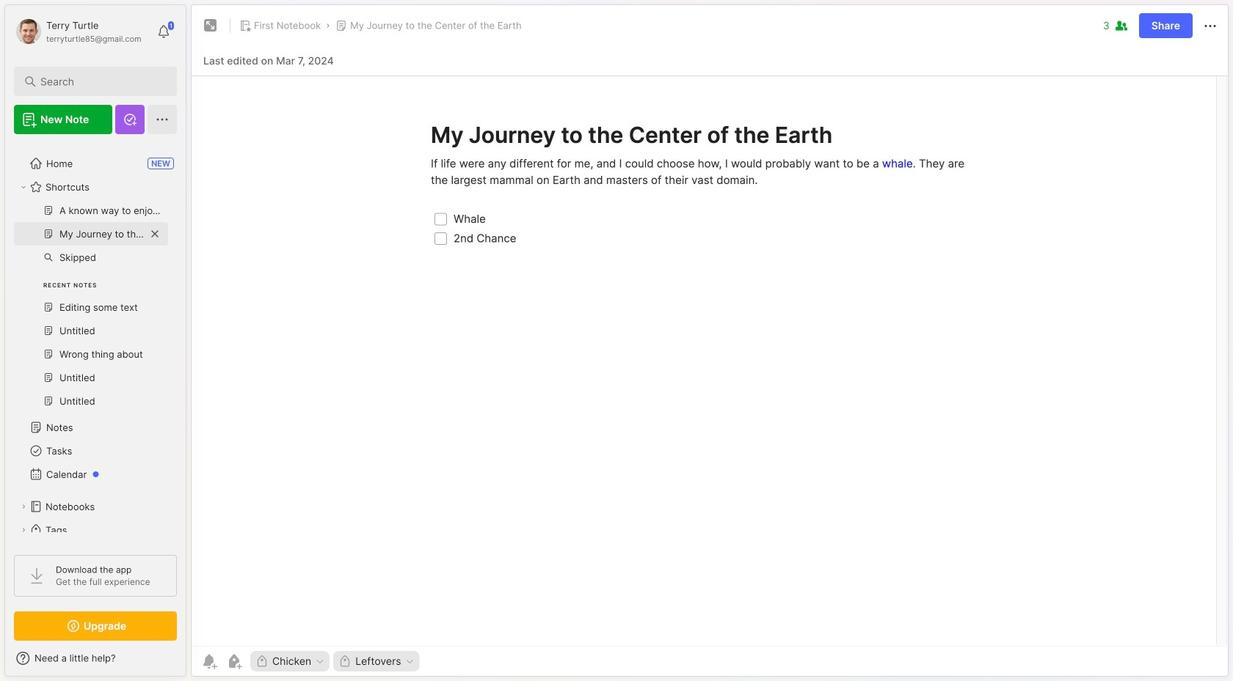 Task type: describe. For each thing, give the bounding box(es) containing it.
Chicken Tag actions field
[[311, 657, 325, 667]]

expand tags image
[[19, 526, 28, 535]]

more actions image
[[1201, 17, 1219, 35]]

Search text field
[[40, 75, 157, 89]]

Leftovers Tag actions field
[[401, 657, 415, 667]]

Note Editor text field
[[192, 76, 1228, 647]]

WHAT'S NEW field
[[5, 647, 186, 671]]

group inside main element
[[14, 199, 168, 422]]

expand note image
[[202, 17, 219, 34]]

add tag image
[[225, 653, 243, 671]]

click to collapse image
[[185, 655, 196, 672]]



Task type: vqa. For each thing, say whether or not it's contained in the screenshot.
group
yes



Task type: locate. For each thing, give the bounding box(es) containing it.
add a reminder image
[[200, 653, 218, 671]]

More actions field
[[1201, 16, 1219, 35]]

main element
[[0, 0, 191, 682]]

None search field
[[40, 73, 157, 90]]

note window element
[[191, 4, 1229, 681]]

none search field inside main element
[[40, 73, 157, 90]]

group
[[14, 199, 168, 422]]

Account field
[[14, 17, 141, 46]]

expand notebooks image
[[19, 503, 28, 512]]

tree
[[5, 143, 186, 598]]

tree inside main element
[[5, 143, 186, 598]]



